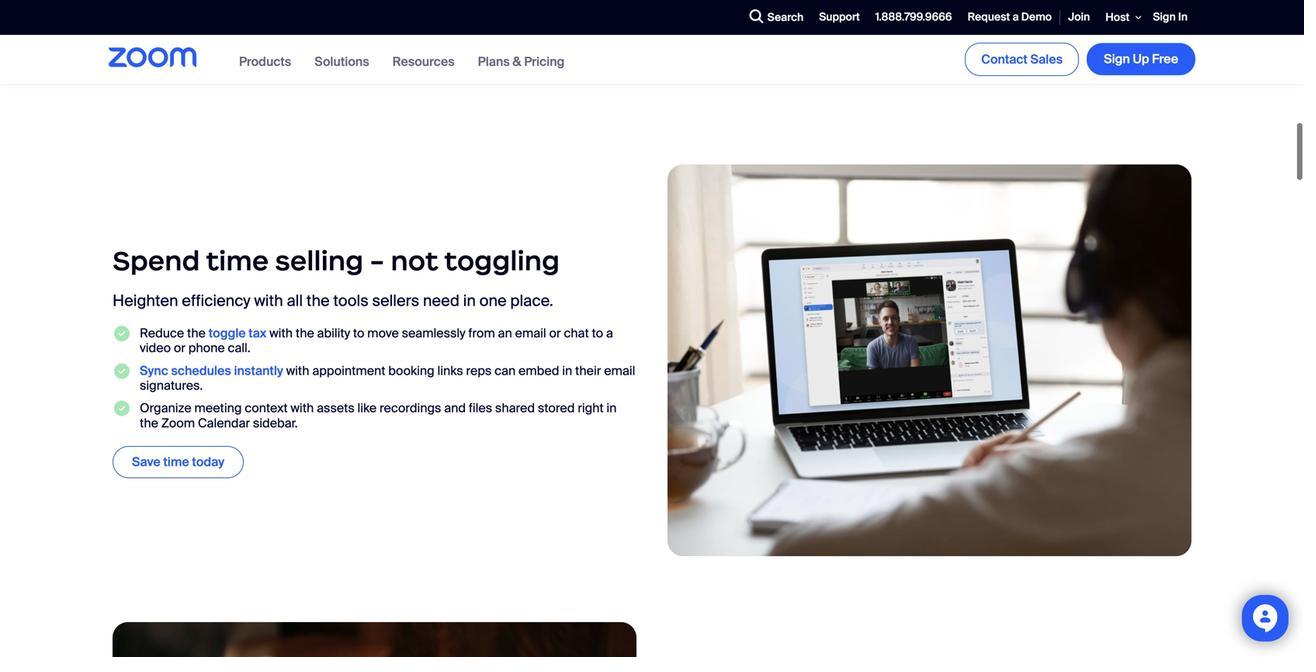 Task type: vqa. For each thing, say whether or not it's contained in the screenshot.
"not"
yes



Task type: locate. For each thing, give the bounding box(es) containing it.
1 horizontal spatial time
[[206, 244, 269, 278]]

search
[[768, 10, 804, 25]]

0 vertical spatial in
[[463, 291, 476, 311]]

0 horizontal spatial sign
[[1104, 51, 1131, 67]]

sign
[[1154, 10, 1176, 24], [1104, 51, 1131, 67]]

email inside the with the ability to move seamlessly from an email or chat to a video or phone call.
[[515, 325, 547, 342]]

spend time selling - not toggling image
[[668, 164, 1192, 557]]

save time today
[[132, 454, 224, 471]]

join link
[[1061, 1, 1098, 34]]

1 horizontal spatial sign
[[1154, 10, 1176, 24]]

ability
[[317, 325, 350, 342]]

zoom
[[161, 415, 195, 432]]

0 horizontal spatial or
[[174, 340, 186, 357]]

place.
[[511, 291, 554, 311]]

plans
[[478, 53, 510, 70]]

shared
[[495, 401, 535, 417]]

0 horizontal spatial time
[[163, 454, 189, 471]]

a right "chat"
[[606, 325, 613, 342]]

0 vertical spatial email
[[515, 325, 547, 342]]

with inside the with the ability to move seamlessly from an email or chat to a video or phone call.
[[270, 325, 293, 342]]

solutions button
[[315, 53, 369, 70]]

email down place.
[[515, 325, 547, 342]]

0 horizontal spatial a
[[606, 325, 613, 342]]

email
[[515, 325, 547, 342], [604, 363, 636, 379]]

organize meeting context with assets like recordings and files shared stored right in the zoom calendar sidebar.
[[140, 401, 617, 432]]

need
[[423, 291, 460, 311]]

1 vertical spatial email
[[604, 363, 636, 379]]

0 horizontal spatial an
[[498, 325, 512, 342]]

1 vertical spatial an
[[498, 325, 512, 342]]

in right "right"
[[607, 401, 617, 417]]

in left one on the top left
[[463, 291, 476, 311]]

to
[[353, 325, 365, 342], [592, 325, 604, 342]]

0 vertical spatial sign
[[1154, 10, 1176, 24]]

1 horizontal spatial to
[[592, 325, 604, 342]]

email right their
[[604, 363, 636, 379]]

spend time selling - not toggling
[[113, 244, 560, 278]]

zoom logo image
[[109, 47, 196, 67]]

time
[[206, 244, 269, 278], [163, 454, 189, 471]]

save time today link
[[113, 447, 244, 479]]

in
[[1179, 10, 1188, 24]]

products
[[239, 53, 291, 70]]

plans & pricing link
[[478, 53, 565, 70]]

platform
[[875, 50, 994, 83]]

a inside request a demo link
[[1013, 10, 1019, 24]]

the left toggle
[[187, 325, 206, 342]]

context
[[245, 401, 288, 417]]

0 horizontal spatial in
[[463, 291, 476, 311]]

resources button
[[393, 53, 455, 70]]

in
[[463, 291, 476, 311], [563, 363, 573, 379], [607, 401, 617, 417]]

sidebar.
[[253, 415, 298, 432]]

1 vertical spatial time
[[163, 454, 189, 471]]

stored
[[538, 401, 575, 417]]

1 vertical spatial in
[[563, 363, 573, 379]]

&
[[513, 53, 522, 70]]

in left their
[[563, 363, 573, 379]]

the left "ability"
[[296, 325, 314, 342]]

booking
[[389, 363, 435, 379]]

growth
[[515, 50, 615, 83]]

the inside organize meeting context with assets like recordings and files shared stored right in the zoom calendar sidebar.
[[140, 415, 158, 432]]

instantly
[[234, 363, 283, 379]]

1 vertical spatial sign
[[1104, 51, 1131, 67]]

contact
[[982, 51, 1028, 67]]

save
[[132, 454, 161, 471]]

solutions
[[315, 53, 369, 70]]

0 horizontal spatial email
[[515, 325, 547, 342]]

contact sales
[[982, 51, 1063, 67]]

sign left in
[[1154, 10, 1176, 24]]

tax
[[249, 325, 267, 342]]

an
[[688, 50, 722, 83], [498, 325, 512, 342]]

1 to from the left
[[353, 325, 365, 342]]

or left "chat"
[[549, 325, 561, 342]]

0 horizontal spatial to
[[353, 325, 365, 342]]

all
[[287, 291, 303, 311]]

time up efficiency
[[206, 244, 269, 278]]

email inside with appointment booking links reps can embed in their email signatures.
[[604, 363, 636, 379]]

time right save
[[163, 454, 189, 471]]

0 vertical spatial time
[[206, 244, 269, 278]]

1 horizontal spatial email
[[604, 363, 636, 379]]

2 horizontal spatial in
[[607, 401, 617, 417]]

to left 'move' at the left of the page
[[353, 325, 365, 342]]

a left demo
[[1013, 10, 1019, 24]]

2 vertical spatial in
[[607, 401, 617, 417]]

1 vertical spatial a
[[606, 325, 613, 342]]

0 vertical spatial an
[[688, 50, 722, 83]]

sign left up
[[1104, 51, 1131, 67]]

0 vertical spatial a
[[1013, 10, 1019, 24]]

or
[[549, 325, 561, 342], [174, 340, 186, 357]]

the left zoom
[[140, 415, 158, 432]]

phone
[[189, 340, 225, 357]]

contact sales link
[[965, 43, 1080, 76]]

calendar
[[198, 415, 250, 432]]

a
[[1013, 10, 1019, 24], [606, 325, 613, 342]]

2 to from the left
[[592, 325, 604, 342]]

not
[[391, 244, 438, 278]]

or right 'video'
[[174, 340, 186, 357]]

sign for sign up free
[[1104, 51, 1131, 67]]

1 horizontal spatial a
[[1013, 10, 1019, 24]]

1 horizontal spatial in
[[563, 363, 573, 379]]

resources
[[393, 53, 455, 70]]

to right "chat"
[[592, 325, 604, 342]]



Task type: describe. For each thing, give the bounding box(es) containing it.
plans & pricing
[[478, 53, 565, 70]]

reps
[[466, 363, 492, 379]]

1.888.799.9666
[[876, 10, 953, 24]]

reduce
[[140, 325, 184, 342]]

meeting
[[195, 401, 242, 417]]

sales
[[1031, 51, 1063, 67]]

video
[[140, 340, 171, 357]]

reduce the toggle tax
[[140, 325, 267, 342]]

sign up free
[[1104, 51, 1179, 67]]

with inside organize meeting context with assets like recordings and files shared stored right in the zoom calendar sidebar.
[[291, 401, 314, 417]]

seamlessly
[[402, 325, 466, 342]]

with the ability to move seamlessly from an email or chat to a video or phone call.
[[140, 325, 613, 357]]

toggling
[[444, 244, 560, 278]]

drive business growth with an intelligent platform
[[311, 50, 994, 83]]

sign up free link
[[1087, 43, 1196, 75]]

sync schedules instantly link
[[140, 363, 283, 379]]

call.
[[228, 340, 251, 357]]

tools
[[333, 291, 369, 311]]

a inside the with the ability to move seamlessly from an email or chat to a video or phone call.
[[606, 325, 613, 342]]

like
[[358, 401, 377, 417]]

host button
[[1098, 0, 1146, 35]]

time for spend
[[206, 244, 269, 278]]

selling
[[275, 244, 364, 278]]

an inside the with the ability to move seamlessly from an email or chat to a video or phone call.
[[498, 325, 512, 342]]

with inside with appointment booking links reps can embed in their email signatures.
[[286, 363, 310, 379]]

support
[[820, 10, 860, 24]]

drive
[[311, 50, 381, 83]]

sign for sign in
[[1154, 10, 1176, 24]]

in inside with appointment booking links reps can embed in their email signatures.
[[563, 363, 573, 379]]

the right all
[[307, 291, 330, 311]]

1.888.799.9666 link
[[868, 1, 960, 34]]

with appointment booking links reps can embed in their email signatures.
[[140, 363, 636, 394]]

sync schedules instantly
[[140, 363, 283, 379]]

intelligent
[[728, 50, 868, 83]]

toggle
[[209, 325, 246, 342]]

request a demo link
[[960, 1, 1060, 34]]

join
[[1069, 10, 1091, 24]]

free
[[1153, 51, 1179, 67]]

in inside organize meeting context with assets like recordings and files shared stored right in the zoom calendar sidebar.
[[607, 401, 617, 417]]

can
[[495, 363, 516, 379]]

search image
[[750, 9, 764, 23]]

products button
[[239, 53, 291, 70]]

heighten efficiency with all the tools sellers need in one place.
[[113, 291, 554, 311]]

business
[[387, 50, 509, 83]]

from
[[469, 325, 495, 342]]

move
[[368, 325, 399, 342]]

demo
[[1022, 10, 1052, 24]]

up
[[1133, 51, 1150, 67]]

pricing
[[524, 53, 565, 70]]

and
[[444, 401, 466, 417]]

heighten
[[113, 291, 178, 311]]

sellers
[[372, 291, 420, 311]]

organize
[[140, 401, 192, 417]]

-
[[370, 244, 385, 278]]

search image
[[750, 9, 764, 23]]

signatures.
[[140, 378, 203, 394]]

request a demo
[[968, 10, 1052, 24]]

right
[[578, 401, 604, 417]]

sign in link
[[1146, 1, 1196, 34]]

request
[[968, 10, 1011, 24]]

efficiency
[[182, 291, 251, 311]]

schedules
[[171, 363, 231, 379]]

appointment
[[312, 363, 386, 379]]

files
[[469, 401, 493, 417]]

their
[[576, 363, 601, 379]]

toggle tax link
[[209, 325, 267, 342]]

links
[[438, 363, 463, 379]]

host
[[1106, 10, 1130, 24]]

embed
[[519, 363, 560, 379]]

1 horizontal spatial an
[[688, 50, 722, 83]]

sign in
[[1154, 10, 1188, 24]]

assets
[[317, 401, 355, 417]]

support link
[[812, 1, 868, 34]]

1 horizontal spatial or
[[549, 325, 561, 342]]

sync
[[140, 363, 168, 379]]

recordings
[[380, 401, 442, 417]]

today
[[192, 454, 224, 471]]

chat
[[564, 325, 589, 342]]

the inside the with the ability to move seamlessly from an email or chat to a video or phone call.
[[296, 325, 314, 342]]

spend
[[113, 244, 200, 278]]

time for save
[[163, 454, 189, 471]]



